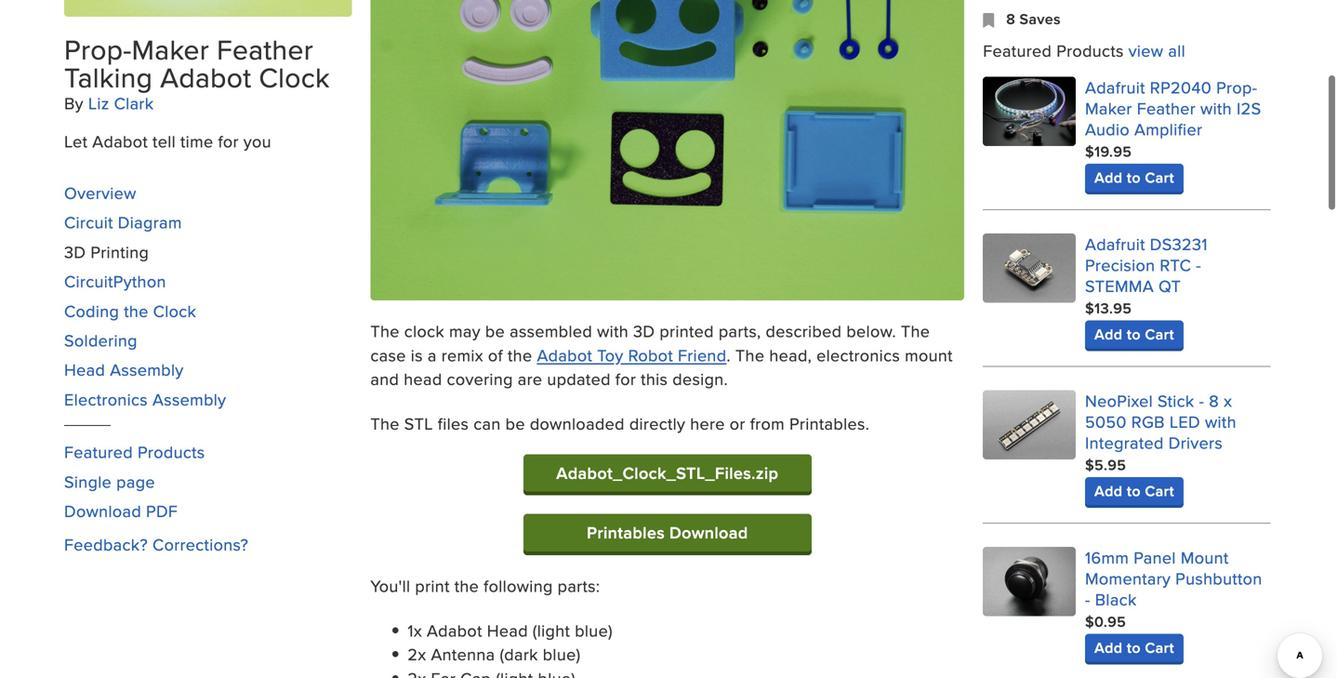 Task type: locate. For each thing, give the bounding box(es) containing it.
with
[[1201, 96, 1232, 120], [597, 319, 629, 343], [1205, 410, 1237, 433]]

1 horizontal spatial head
[[487, 619, 528, 642]]

2 to from the top
[[1127, 323, 1141, 345]]

3d inside overview circuit diagram 3d printing circuitpython coding the clock soldering head assembly electronics assembly
[[64, 240, 86, 264]]

0 vertical spatial featured
[[983, 39, 1052, 62]]

amplifier
[[1135, 117, 1203, 141]]

clock down circuitpython 'link'
[[153, 299, 196, 323]]

1 horizontal spatial 3d
[[633, 319, 655, 343]]

1 vertical spatial head
[[487, 619, 528, 642]]

here
[[690, 412, 725, 436]]

with inside adafruit rp2040 prop- maker feather with i2s audio amplifier $19.95 add to cart
[[1201, 96, 1232, 120]]

blue) down (light
[[543, 642, 581, 666]]

$13.95
[[1086, 297, 1132, 319]]

adabot up antenna
[[427, 619, 483, 642]]

1 vertical spatial feather
[[1137, 96, 1196, 120]]

electronics assembly link
[[64, 387, 226, 411]]

to inside the neopixel stick - 8 x 5050 rgb led with integrated drivers $5.95 add to cart
[[1127, 480, 1141, 502]]

1 to from the top
[[1127, 166, 1141, 188]]

1 add from the top
[[1095, 166, 1123, 188]]

$0.95
[[1086, 611, 1127, 632]]

3d
[[64, 240, 86, 264], [633, 319, 655, 343]]

0 horizontal spatial the
[[124, 299, 149, 323]]

1 horizontal spatial for
[[616, 367, 636, 391]]

the
[[124, 299, 149, 323], [508, 343, 532, 367], [455, 574, 479, 597]]

4 cart from the top
[[1145, 637, 1175, 658]]

feather inside adafruit rp2040 prop- maker feather with i2s audio amplifier $19.95 add to cart
[[1137, 96, 1196, 120]]

download inside the featured products single page download pdf
[[64, 499, 141, 523]]

0 horizontal spatial featured
[[64, 440, 133, 464]]

add down the $13.95 in the top of the page
[[1095, 323, 1123, 345]]

0 horizontal spatial for
[[218, 129, 239, 153]]

0 vertical spatial the
[[124, 299, 149, 323]]

products inside region
[[1057, 39, 1124, 62]]

3 to from the top
[[1127, 480, 1141, 502]]

1 vertical spatial adafruit
[[1086, 232, 1146, 256]]

add inside the neopixel stick - 8 x 5050 rgb led with integrated drivers $5.95 add to cart
[[1095, 480, 1123, 502]]

head
[[64, 358, 105, 382], [487, 619, 528, 642]]

1 horizontal spatial maker
[[1086, 96, 1133, 120]]

1 horizontal spatial feather
[[1137, 96, 1196, 120]]

the right .
[[736, 343, 765, 367]]

prop-maker feather talking adabot clock by liz clark
[[64, 29, 330, 115]]

printables download link
[[524, 514, 812, 551]]

featured products for guide region
[[983, 39, 1271, 678]]

cart inside adafruit rp2040 prop- maker feather with i2s audio amplifier $19.95 add to cart
[[1145, 166, 1175, 188]]

8
[[1007, 8, 1016, 30], [1210, 389, 1220, 412]]

feather up you
[[217, 29, 313, 69]]

pdf
[[146, 499, 178, 523]]

the right print
[[455, 574, 479, 597]]

adafruit inside adafruit rp2040 prop- maker feather with i2s audio amplifier $19.95 add to cart
[[1086, 75, 1146, 99]]

coding
[[64, 299, 119, 323]]

$19.95
[[1086, 140, 1132, 162]]

0 vertical spatial maker
[[132, 29, 209, 69]]

be right can
[[506, 412, 525, 436]]

or
[[730, 412, 746, 436]]

design.
[[673, 367, 728, 391]]

1 adafruit from the top
[[1086, 75, 1146, 99]]

products down guide favorites count element
[[1057, 39, 1124, 62]]

maker up clark
[[132, 29, 209, 69]]

adafruit for adafruit rp2040 prop- maker feather with i2s audio amplifier
[[1086, 75, 1146, 99]]

with for assembled
[[597, 319, 629, 343]]

3 add to cart link from the top
[[1086, 477, 1184, 505]]

0 vertical spatial for
[[218, 129, 239, 153]]

8 left x
[[1210, 389, 1220, 412]]

the inside the clock may be assembled with 3d printed parts, described below. the case is a remix of the
[[508, 343, 532, 367]]

0 vertical spatial adafruit
[[1086, 75, 1146, 99]]

1 vertical spatial with
[[597, 319, 629, 343]]

you
[[244, 129, 272, 153]]

pushbutton
[[1176, 566, 1263, 590]]

view all link
[[1129, 39, 1186, 62]]

with up the toy at the left bottom of the page
[[597, 319, 629, 343]]

4 add from the top
[[1095, 637, 1123, 658]]

- right rtc
[[1196, 253, 1202, 277]]

adabot inside prop-maker feather talking adabot clock by liz clark
[[160, 57, 252, 97]]

0 vertical spatial -
[[1196, 253, 1202, 277]]

precision
[[1086, 253, 1156, 277]]

products for single
[[138, 440, 205, 464]]

friend
[[678, 343, 727, 367]]

button adabot_clock_stl_files.zip element
[[524, 454, 812, 495]]

favorites count image
[[983, 8, 997, 29]]

overview link
[[64, 181, 136, 205]]

with for feather
[[1201, 96, 1232, 120]]

downloaded
[[530, 412, 625, 436]]

assembly up electronics assembly link
[[110, 358, 184, 382]]

1 cart from the top
[[1145, 166, 1175, 188]]

guide information element
[[64, 0, 352, 153]]

1 add to cart link from the top
[[1086, 164, 1184, 192]]

overview circuit diagram 3d printing circuitpython coding the clock soldering head assembly electronics assembly
[[64, 181, 226, 411]]

for down 'adabot toy robot friend' link
[[616, 367, 636, 391]]

cart down amplifier
[[1145, 166, 1175, 188]]

maker up $19.95
[[1086, 96, 1133, 120]]

16mm
[[1086, 545, 1129, 569]]

described
[[766, 319, 842, 343]]

adabot
[[160, 57, 252, 97], [92, 129, 148, 153], [537, 343, 593, 367], [427, 619, 483, 642]]

prop-
[[64, 29, 132, 69], [1217, 75, 1258, 99]]

guide tagline element
[[64, 129, 352, 153]]

add to cart link down $5.95
[[1086, 477, 1184, 505]]

add to cart link for audio
[[1086, 164, 1184, 192]]

cart down qt
[[1145, 323, 1175, 345]]

8 right favorites count icon
[[1007, 8, 1016, 30]]

adabot toy robot friend
[[537, 343, 727, 367]]

2 cart from the top
[[1145, 323, 1175, 345]]

download down button adabot_clock_stl_files.zip element
[[670, 521, 748, 545]]

1 horizontal spatial prop-
[[1217, 75, 1258, 99]]

0 vertical spatial clock
[[259, 57, 330, 97]]

3d up 'robot' at the bottom of the page
[[633, 319, 655, 343]]

download down single page link
[[64, 499, 141, 523]]

talking
[[64, 57, 153, 97]]

to
[[1127, 166, 1141, 188], [1127, 323, 1141, 345], [1127, 480, 1141, 502], [1127, 637, 1141, 658]]

1 vertical spatial 3d
[[633, 319, 655, 343]]

feather inside prop-maker feather talking adabot clock by liz clark
[[217, 29, 313, 69]]

qt
[[1159, 274, 1182, 298]]

prop- right rp2040
[[1217, 75, 1258, 99]]

cart down 16mm panel mount momentary pushbutton - black 'link'
[[1145, 637, 1175, 658]]

- inside the neopixel stick - 8 x 5050 rgb led with integrated drivers $5.95 add to cart
[[1200, 389, 1205, 412]]

maker
[[132, 29, 209, 69], [1086, 96, 1133, 120]]

4 add to cart link from the top
[[1086, 634, 1184, 662]]

0 horizontal spatial clock
[[153, 299, 196, 323]]

cart down integrated
[[1145, 480, 1175, 502]]

for left you
[[218, 129, 239, 153]]

0 vertical spatial prop-
[[64, 29, 132, 69]]

adafruit for adafruit ds3231 precision rtc - stemma qt
[[1086, 232, 1146, 256]]

assembly down the head assembly link
[[153, 387, 226, 411]]

-
[[1196, 253, 1202, 277], [1200, 389, 1205, 412], [1086, 587, 1091, 611]]

1 horizontal spatial featured
[[983, 39, 1052, 62]]

with inside the clock may be assembled with 3d printed parts, described below. the case is a remix of the
[[597, 319, 629, 343]]

add to cart link down $0.95
[[1086, 634, 1184, 662]]

1 vertical spatial the
[[508, 343, 532, 367]]

add to cart link
[[1086, 164, 1184, 192], [1086, 320, 1184, 348], [1086, 477, 1184, 505], [1086, 634, 1184, 662]]

to down integrated
[[1127, 480, 1141, 502]]

printables.
[[790, 412, 870, 436]]

tell
[[153, 129, 176, 153]]

with left i2s
[[1201, 96, 1232, 120]]

2 vertical spatial with
[[1205, 410, 1237, 433]]

head up "(dark"
[[487, 619, 528, 642]]

integrated
[[1086, 431, 1164, 454]]

0 vertical spatial 3d
[[64, 240, 86, 264]]

- left "black"
[[1086, 587, 1091, 611]]

head inside overview circuit diagram 3d printing circuitpython coding the clock soldering head assembly electronics assembly
[[64, 358, 105, 382]]

0 vertical spatial with
[[1201, 96, 1232, 120]]

adafruit inside adafruit ds3231 precision rtc - stemma qt $13.95 add to cart
[[1086, 232, 1146, 256]]

1 vertical spatial clock
[[153, 299, 196, 323]]

featured inside region
[[983, 39, 1052, 62]]

adafruit ds3231 precision rtc - stemma qt $13.95 add to cart
[[1086, 232, 1208, 345]]

for inside . the head, electronics mount and head covering are updated for this design.
[[616, 367, 636, 391]]

0 horizontal spatial products
[[138, 440, 205, 464]]

to inside adafruit ds3231 precision rtc - stemma qt $13.95 add to cart
[[1127, 323, 1141, 345]]

1 horizontal spatial products
[[1057, 39, 1124, 62]]

stemma
[[1086, 274, 1154, 298]]

3 add from the top
[[1095, 480, 1123, 502]]

feedback? corrections?
[[64, 532, 249, 556]]

soldering link
[[64, 328, 138, 352]]

4 to from the top
[[1127, 637, 1141, 658]]

0 horizontal spatial download
[[64, 499, 141, 523]]

with inside the neopixel stick - 8 x 5050 rgb led with integrated drivers $5.95 add to cart
[[1205, 410, 1237, 433]]

adabot down 'liz clark' link
[[92, 129, 148, 153]]

add to cart link down $19.95
[[1086, 164, 1184, 192]]

the up the case
[[371, 319, 400, 343]]

0 vertical spatial feather
[[217, 29, 313, 69]]

assembly
[[110, 358, 184, 382], [153, 387, 226, 411]]

prop- inside adafruit rp2040 prop- maker feather with i2s audio amplifier $19.95 add to cart
[[1217, 75, 1258, 99]]

0 horizontal spatial maker
[[132, 29, 209, 69]]

2 adafruit from the top
[[1086, 232, 1146, 256]]

directly
[[630, 412, 686, 436]]

1 horizontal spatial clock
[[259, 57, 330, 97]]

2 vertical spatial -
[[1086, 587, 1091, 611]]

1 vertical spatial maker
[[1086, 96, 1133, 120]]

maker inside adafruit rp2040 prop- maker feather with i2s audio amplifier $19.95 add to cart
[[1086, 96, 1133, 120]]

toy
[[597, 343, 624, 367]]

3d down "circuit"
[[64, 240, 86, 264]]

1 vertical spatial -
[[1200, 389, 1205, 412]]

0 vertical spatial head
[[64, 358, 105, 382]]

angled shot of 16mm black panel mount pushbutton. image
[[983, 547, 1076, 616]]

be up of
[[485, 319, 505, 343]]

circuit
[[64, 210, 113, 234]]

adabot inside 1x adabot head (light blue) 2x antenna (dark blue)
[[427, 619, 483, 642]]

add inside 16mm panel mount momentary pushbutton - black $0.95 add to cart
[[1095, 637, 1123, 658]]

products inside the featured products single page download pdf
[[138, 440, 205, 464]]

mount
[[1181, 545, 1229, 569]]

3 cart from the top
[[1145, 480, 1175, 502]]

clock
[[259, 57, 330, 97], [153, 299, 196, 323]]

2 add from the top
[[1095, 323, 1123, 345]]

add down $5.95
[[1095, 480, 1123, 502]]

add down $19.95
[[1095, 166, 1123, 188]]

following
[[484, 574, 553, 597]]

2 vertical spatial the
[[455, 574, 479, 597]]

1 horizontal spatial 8
[[1210, 389, 1220, 412]]

adafruit
[[1086, 75, 1146, 99], [1086, 232, 1146, 256]]

the left the stl
[[371, 412, 400, 436]]

featured down 8 saves
[[983, 39, 1052, 62]]

to down $19.95
[[1127, 166, 1141, 188]]

prop- up liz
[[64, 29, 132, 69]]

the
[[371, 319, 400, 343], [901, 319, 930, 343], [736, 343, 765, 367], [371, 412, 400, 436]]

add
[[1095, 166, 1123, 188], [1095, 323, 1123, 345], [1095, 480, 1123, 502], [1095, 637, 1123, 658]]

add to cart link down the $13.95 in the top of the page
[[1086, 320, 1184, 348]]

1 vertical spatial 8
[[1210, 389, 1220, 412]]

angled shot of rtc breakout. image
[[983, 233, 1076, 303]]

page
[[116, 470, 155, 493]]

1 vertical spatial products
[[138, 440, 205, 464]]

featured up single
[[64, 440, 133, 464]]

0 horizontal spatial head
[[64, 358, 105, 382]]

.
[[727, 343, 731, 367]]

0 vertical spatial be
[[485, 319, 505, 343]]

guide favorites count element
[[983, 8, 1271, 30]]

rtc
[[1160, 253, 1192, 277]]

0 horizontal spatial 3d
[[64, 240, 86, 264]]

clock up you
[[259, 57, 330, 97]]

to down the $13.95 in the top of the page
[[1127, 323, 1141, 345]]

1 vertical spatial prop-
[[1217, 75, 1258, 99]]

2 horizontal spatial the
[[508, 343, 532, 367]]

head,
[[770, 343, 812, 367]]

adafruit up "stemma"
[[1086, 232, 1146, 256]]

1 horizontal spatial the
[[455, 574, 479, 597]]

below.
[[847, 319, 897, 343]]

the down circuitpython 'link'
[[124, 299, 149, 323]]

0 horizontal spatial prop-
[[64, 29, 132, 69]]

0 horizontal spatial feather
[[217, 29, 313, 69]]

is
[[411, 343, 423, 367]]

case
[[371, 343, 406, 367]]

blue) right (light
[[575, 619, 613, 642]]

featured inside the featured products single page download pdf
[[64, 440, 133, 464]]

feather down view all link
[[1137, 96, 1196, 120]]

adafruit up audio
[[1086, 75, 1146, 99]]

with right "led"
[[1205, 410, 1237, 433]]

circuit diagram link
[[64, 210, 182, 234]]

a
[[428, 343, 437, 367]]

may
[[449, 319, 481, 343]]

$5.95
[[1086, 454, 1127, 476]]

adabot up guide tagline element
[[160, 57, 252, 97]]

0 vertical spatial products
[[1057, 39, 1124, 62]]

products up page
[[138, 440, 205, 464]]

guide pages element
[[64, 172, 352, 421]]

you'll
[[371, 574, 411, 597]]

prop- inside prop-maker feather talking adabot clock by liz clark
[[64, 29, 132, 69]]

the right of
[[508, 343, 532, 367]]

0 horizontal spatial 8
[[1007, 8, 1016, 30]]

liz
[[88, 91, 109, 115]]

to down "black"
[[1127, 637, 1141, 658]]

2 add to cart link from the top
[[1086, 320, 1184, 348]]

head down the soldering
[[64, 358, 105, 382]]

featured products single page download pdf
[[64, 440, 205, 523]]

add down $0.95
[[1095, 637, 1123, 658]]

- right stick
[[1200, 389, 1205, 412]]

1 vertical spatial for
[[616, 367, 636, 391]]

head assembly link
[[64, 358, 184, 382]]

drivers
[[1169, 431, 1223, 454]]

clock inside prop-maker feather talking adabot clock by liz clark
[[259, 57, 330, 97]]

1 vertical spatial featured
[[64, 440, 133, 464]]



Task type: vqa. For each thing, say whether or not it's contained in the screenshot.
this
yes



Task type: describe. For each thing, give the bounding box(es) containing it.
printed
[[660, 319, 714, 343]]

rp2040
[[1150, 75, 1212, 99]]

antenna
[[431, 642, 495, 666]]

the inside overview circuit diagram 3d printing circuitpython coding the clock soldering head assembly electronics assembly
[[124, 299, 149, 323]]

featured for featured products view all
[[983, 39, 1052, 62]]

add to cart link for $0.95
[[1086, 634, 1184, 662]]

panel
[[1134, 545, 1177, 569]]

and
[[371, 367, 399, 391]]

this
[[641, 367, 668, 391]]

electronics
[[64, 387, 148, 411]]

robot
[[628, 343, 673, 367]]

to inside 16mm panel mount momentary pushbutton - black $0.95 add to cart
[[1127, 637, 1141, 658]]

ds3231
[[1150, 232, 1208, 256]]

feedback?
[[64, 532, 148, 556]]

. the head, electronics mount and head covering are updated for this design.
[[371, 343, 953, 391]]

the up mount
[[901, 319, 930, 343]]

assembled
[[510, 319, 593, 343]]

rgb
[[1132, 410, 1165, 433]]

- inside 16mm panel mount momentary pushbutton - black $0.95 add to cart
[[1086, 587, 1091, 611]]

print
[[415, 574, 450, 597]]

led_pixels_edited_p1410333.jpg image
[[371, 0, 965, 301]]

the inside . the head, electronics mount and head covering are updated for this design.
[[736, 343, 765, 367]]

stl
[[404, 412, 433, 436]]

add inside adafruit rp2040 prop- maker feather with i2s audio amplifier $19.95 add to cart
[[1095, 166, 1123, 188]]

button printables download element
[[524, 514, 812, 555]]

cart inside the neopixel stick - 8 x 5050 rgb led with integrated drivers $5.95 add to cart
[[1145, 480, 1175, 502]]

to inside adafruit rp2040 prop- maker feather with i2s audio amplifier $19.95 add to cart
[[1127, 166, 1141, 188]]

circuitpython link
[[64, 269, 166, 293]]

files
[[438, 412, 469, 436]]

neopixel stick - 8 x 5050 rgb led with integrated drivers $5.95 add to cart
[[1086, 389, 1237, 502]]

electronics
[[817, 343, 901, 367]]

cart inside 16mm panel mount momentary pushbutton - black $0.95 add to cart
[[1145, 637, 1175, 658]]

adafruit ds3231 precision rtc - stemma qt link
[[1086, 232, 1208, 298]]

8 inside the neopixel stick - 8 x 5050 rgb led with integrated drivers $5.95 add to cart
[[1210, 389, 1220, 412]]

feedback? corrections? link
[[64, 532, 249, 556]]

circuitpython
[[64, 269, 166, 293]]

led
[[1170, 410, 1201, 433]]

featured products view all
[[983, 39, 1186, 62]]

corrections?
[[153, 532, 249, 556]]

all
[[1169, 39, 1186, 62]]

1 vertical spatial be
[[506, 412, 525, 436]]

adafruit rp2040 prop- maker feather with i2s audio amplifier $19.95 add to cart
[[1086, 75, 1262, 188]]

head
[[404, 367, 442, 391]]

2x
[[408, 642, 426, 666]]

for inside guide tagline element
[[218, 129, 239, 153]]

time
[[180, 129, 213, 153]]

1 horizontal spatial download
[[670, 521, 748, 545]]

neopixel
[[1086, 389, 1153, 412]]

cart inside adafruit ds3231 precision rtc - stemma qt $13.95 add to cart
[[1145, 323, 1175, 345]]

neopixel stick - 8 x 5050 rgb led with integrated drivers link
[[1086, 389, 1237, 454]]

adabot down assembled
[[537, 343, 593, 367]]

black
[[1096, 587, 1137, 611]]

remix
[[442, 343, 484, 367]]

the stl files can be downloaded directly here or from printables.
[[371, 412, 870, 436]]

guide navigation element
[[64, 172, 352, 532]]

- inside adafruit ds3231 precision rtc - stemma qt $13.95 add to cart
[[1196, 253, 1202, 277]]

updated
[[547, 367, 611, 391]]

1x adabot head (light blue) 2x antenna (dark blue)
[[408, 619, 613, 666]]

16mm panel mount momentary pushbutton - black $0.95 add to cart
[[1086, 545, 1263, 658]]

single
[[64, 470, 112, 493]]

soldering
[[64, 328, 138, 352]]

maker inside prop-maker feather talking adabot clock by liz clark
[[132, 29, 209, 69]]

add to cart link for led
[[1086, 477, 1184, 505]]

covering
[[447, 367, 513, 391]]

parts:
[[558, 574, 600, 597]]

8 saves
[[1007, 8, 1061, 30]]

be inside the clock may be assembled with 3d printed parts, described below. the case is a remix of the
[[485, 319, 505, 343]]

printables download
[[587, 521, 748, 545]]

neopixel stick with 8 x 5050 rgb led image
[[983, 390, 1076, 460]]

add inside adafruit ds3231 precision rtc - stemma qt $13.95 add to cart
[[1095, 323, 1123, 345]]

0 vertical spatial 8
[[1007, 8, 1016, 30]]

let
[[64, 129, 88, 153]]

clock inside overview circuit diagram 3d printing circuitpython coding the clock soldering head assembly electronics assembly
[[153, 299, 196, 323]]

adabot_clock_stl_files.zip link
[[524, 454, 812, 492]]

stick
[[1158, 389, 1195, 412]]

you'll print the following parts:
[[371, 574, 600, 597]]

x
[[1224, 389, 1233, 412]]

16mm panel mount momentary pushbutton - black link
[[1086, 545, 1263, 611]]

featured for featured products single page download pdf
[[64, 440, 133, 464]]

can
[[474, 412, 501, 436]]

adabot_clock_stl_files.zip
[[557, 461, 779, 485]]

products for view
[[1057, 39, 1124, 62]]

head inside 1x adabot head (light blue) 2x antenna (dark blue)
[[487, 619, 528, 642]]

coding the clock link
[[64, 299, 196, 323]]

adabot toy robot friend link
[[537, 343, 727, 367]]

3d printing link
[[64, 240, 149, 264]]

saves
[[1020, 8, 1061, 30]]

diagram
[[118, 210, 182, 234]]

clark
[[114, 91, 154, 115]]

by
[[64, 91, 84, 115]]

i2s
[[1237, 96, 1262, 120]]

1 vertical spatial assembly
[[153, 387, 226, 411]]

from
[[750, 412, 785, 436]]

add to cart link for $13.95
[[1086, 320, 1184, 348]]

parts,
[[719, 319, 761, 343]]

(light
[[533, 619, 570, 642]]

adabot inside guide tagline element
[[92, 129, 148, 153]]

guide resources element
[[64, 431, 352, 532]]

single page link
[[64, 470, 155, 493]]

the clock may be assembled with 3d printed parts, described below. the case is a remix of the
[[371, 319, 930, 367]]

5050
[[1086, 410, 1127, 433]]

adafruit rp2040 prop- maker feather with i2s audio amplifier link
[[1086, 75, 1262, 141]]

3d inside the clock may be assembled with 3d printed parts, described below. the case is a remix of the
[[633, 319, 655, 343]]

(dark
[[500, 642, 538, 666]]

0 vertical spatial assembly
[[110, 358, 184, 382]]

momentary
[[1086, 566, 1171, 590]]



